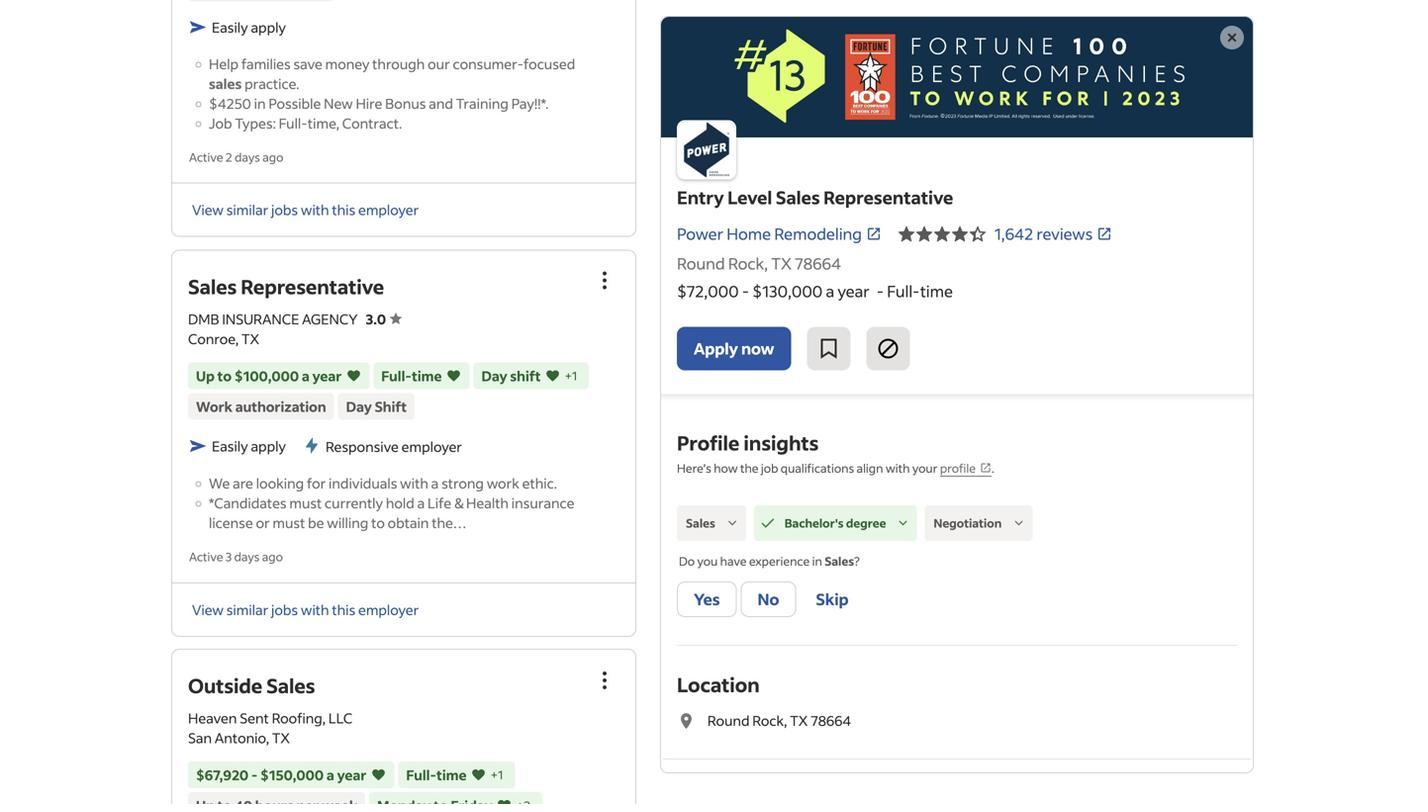 Task type: vqa. For each thing, say whether or not it's contained in the screenshot.
use
no



Task type: describe. For each thing, give the bounding box(es) containing it.
jobs for *candidates must currently hold a life & health insurance license or must be willing to obtain the…
[[271, 601, 298, 619]]

active for *candidates must currently hold a life & health insurance license or must be willing to obtain the…
[[189, 550, 223, 565]]

have
[[720, 554, 747, 569]]

bonus
[[385, 95, 426, 112]]

san
[[188, 729, 212, 747]]

day for day shift
[[482, 367, 507, 385]]

$67,920 - $150,000 a year
[[196, 766, 367, 784]]

individuals
[[329, 475, 397, 493]]

- for $67,920 - $150,000 a year
[[251, 766, 258, 784]]

you
[[697, 554, 718, 569]]

+ 1 for shift
[[565, 368, 577, 384]]

with left 'your'
[[886, 461, 910, 476]]

up to $100,000 a year
[[196, 367, 342, 385]]

view for *candidates must currently hold a life & health insurance license or must be willing to obtain the…
[[192, 601, 224, 619]]

save
[[293, 55, 322, 73]]

&
[[454, 495, 463, 512]]

matches your preference image for $67,920 - $150,000 a year
[[370, 765, 386, 785]]

conroe, tx
[[188, 330, 259, 348]]

days for $4250 in possible new hire bonus and training pay!!*.
[[235, 150, 260, 165]]

entry level sales representative
[[677, 186, 953, 209]]

day shift
[[346, 398, 407, 416]]

view similar jobs with this employer for *candidates must currently hold a life & health insurance license or must be willing to obtain the…
[[192, 601, 419, 619]]

$72,000 - $130,000 a year - full-time
[[677, 281, 953, 301]]

responsive
[[326, 438, 399, 456]]

your
[[912, 461, 938, 476]]

time,
[[308, 114, 339, 132]]

active 2 days ago
[[189, 150, 283, 165]]

a for $130,000
[[826, 281, 835, 301]]

round rock, tx 78664 for location
[[708, 712, 851, 730]]

matching qualification image
[[894, 515, 912, 532]]

0 vertical spatial must
[[289, 495, 322, 512]]

pay!!*.
[[511, 95, 549, 112]]

active for $4250 in possible new hire bonus and training pay!!*.
[[189, 150, 223, 165]]

new
[[324, 95, 353, 112]]

job
[[209, 114, 232, 132]]

profile link
[[940, 461, 992, 477]]

employer for $4250 in possible new hire bonus and training pay!!*.
[[358, 201, 419, 219]]

work
[[487, 475, 519, 493]]

1 easily from the top
[[212, 18, 248, 36]]

outside
[[188, 673, 262, 699]]

align
[[857, 461, 883, 476]]

experience
[[749, 554, 810, 569]]

rock, for location
[[753, 712, 787, 730]]

view similar jobs with this employer link for $4250 in possible new hire bonus and training pay!!*.
[[192, 201, 419, 219]]

home
[[727, 224, 771, 244]]

2 easily from the top
[[212, 438, 248, 456]]

yes button
[[677, 582, 737, 618]]

0 horizontal spatial representative
[[241, 274, 384, 300]]

sales up dmb
[[188, 274, 237, 300]]

bachelor's degree
[[785, 516, 886, 531]]

days for *candidates must currently hold a life & health insurance license or must be willing to obtain the…
[[234, 550, 260, 565]]

ago for $4250 in possible new hire bonus and training pay!!*.
[[263, 150, 283, 165]]

.
[[992, 461, 994, 476]]

time for representative
[[412, 367, 442, 385]]

strong
[[442, 475, 484, 493]]

are
[[233, 475, 253, 493]]

be
[[308, 514, 324, 532]]

job actions for sales representative is collapsed image
[[593, 269, 617, 293]]

tx inside heaven sent roofing, llc san antonio, tx
[[272, 729, 290, 747]]

do
[[679, 554, 695, 569]]

$4250
[[209, 95, 251, 112]]

1 for day shift
[[572, 368, 577, 384]]

sales up roofing,
[[266, 673, 315, 699]]

for
[[307, 475, 326, 493]]

ethic.
[[522, 475, 557, 493]]

ago for *candidates must currently hold a life & health insurance license or must be willing to obtain the…
[[262, 550, 283, 565]]

dmb
[[188, 311, 219, 328]]

looking
[[256, 475, 304, 493]]

here's how the job qualifications align with your
[[677, 461, 940, 476]]

the…
[[432, 514, 467, 532]]

matches your preference image for representative
[[446, 366, 462, 386]]

1 for full-time
[[498, 767, 503, 783]]

2
[[226, 150, 232, 165]]

a for $100,000
[[302, 367, 310, 385]]

reviews
[[1037, 224, 1093, 244]]

similar for $4250 in possible new hire bonus and training pay!!*.
[[226, 201, 268, 219]]

no button
[[741, 582, 796, 618]]

types:
[[235, 114, 276, 132]]

1 vertical spatial employer
[[402, 438, 462, 456]]

now
[[741, 339, 774, 359]]

location
[[677, 672, 760, 698]]

our
[[428, 55, 450, 73]]

currently
[[325, 495, 383, 512]]

shift
[[510, 367, 541, 385]]

license
[[209, 514, 253, 532]]

power home remodeling link
[[677, 222, 882, 246]]

not interested image
[[876, 337, 900, 361]]

?
[[854, 554, 860, 569]]

bachelor's degree button
[[754, 506, 917, 541]]

possible
[[269, 95, 321, 112]]

sales representative button
[[188, 274, 384, 300]]

profile insights
[[677, 430, 819, 456]]

a left 'life'
[[417, 495, 425, 512]]

llc
[[328, 710, 353, 727]]

negotiation button
[[925, 506, 1033, 541]]

bachelor's
[[785, 516, 844, 531]]

conroe,
[[188, 330, 239, 348]]

job
[[761, 461, 778, 476]]

hold
[[386, 495, 415, 512]]

profile
[[677, 430, 740, 456]]

money
[[325, 55, 370, 73]]

heaven
[[188, 710, 237, 727]]

yes
[[694, 590, 720, 610]]

work
[[196, 398, 232, 416]]

view for $4250 in possible new hire bonus and training pay!!*.
[[192, 201, 224, 219]]

life
[[428, 495, 451, 512]]

- for $72,000 - $130,000 a year - full-time
[[742, 281, 749, 301]]

sales
[[209, 75, 242, 93]]

jobs for $4250 in possible new hire bonus and training pay!!*.
[[271, 201, 298, 219]]

view similar jobs with this employer link for *candidates must currently hold a life & health insurance license or must be willing to obtain the…
[[192, 601, 419, 619]]

full-time for outside sales
[[406, 766, 467, 784]]

sales representative
[[188, 274, 384, 300]]

skip button
[[800, 582, 865, 618]]

responsive employer
[[326, 438, 462, 456]]

willing
[[327, 514, 368, 532]]

here's
[[677, 461, 711, 476]]

*candidates
[[209, 495, 287, 512]]

authorization
[[235, 398, 326, 416]]



Task type: locate. For each thing, give the bounding box(es) containing it.
1 vertical spatial day
[[346, 398, 372, 416]]

1 vertical spatial round rock, tx 78664
[[708, 712, 851, 730]]

consumer-
[[453, 55, 524, 73]]

0 vertical spatial representative
[[824, 186, 953, 209]]

a
[[826, 281, 835, 301], [302, 367, 310, 385], [431, 475, 439, 493], [417, 495, 425, 512], [327, 766, 334, 784]]

negotiation
[[934, 516, 1002, 531]]

1 similar from the top
[[226, 201, 268, 219]]

this down willing
[[332, 601, 356, 619]]

tx
[[771, 253, 792, 274], [241, 330, 259, 348], [790, 712, 808, 730], [272, 729, 290, 747]]

0 vertical spatial this
[[332, 201, 356, 219]]

obtain
[[388, 514, 429, 532]]

year
[[838, 281, 870, 301], [312, 367, 342, 385], [337, 766, 367, 784]]

1 this from the top
[[332, 201, 356, 219]]

3
[[226, 550, 232, 565]]

to
[[217, 367, 232, 385], [371, 514, 385, 532]]

help families save money through our consumer-focused sales practice. $4250 in possible new hire bonus and training pay!!*. job types: full-time, contract.
[[209, 55, 575, 132]]

sales down bachelor's degree button
[[825, 554, 854, 569]]

1 vertical spatial easily apply
[[212, 438, 286, 456]]

round rock, tx 78664 down location
[[708, 712, 851, 730]]

0 vertical spatial 78664
[[795, 253, 841, 274]]

must up be
[[289, 495, 322, 512]]

easily
[[212, 18, 248, 36], [212, 438, 248, 456]]

0 vertical spatial jobs
[[271, 201, 298, 219]]

in right experience
[[812, 554, 822, 569]]

0 vertical spatial 1
[[572, 368, 577, 384]]

a for $150,000
[[327, 766, 334, 784]]

to inside the we are looking for individuals with a strong work ethic. *candidates must currently hold a life & health insurance license or must be willing to obtain the…
[[371, 514, 385, 532]]

a right $130,000 on the right top
[[826, 281, 835, 301]]

1 vertical spatial + 1
[[490, 767, 503, 783]]

heaven sent roofing, llc san antonio, tx
[[188, 710, 353, 747]]

employer down obtain
[[358, 601, 419, 619]]

0 vertical spatial employer
[[358, 201, 419, 219]]

missing qualification image
[[1010, 515, 1028, 532]]

round for location
[[708, 712, 750, 730]]

and
[[429, 95, 453, 112]]

year up authorization at the left of page
[[312, 367, 342, 385]]

degree
[[846, 516, 886, 531]]

1 vertical spatial matches your preference image
[[471, 765, 486, 785]]

view down the active 3 days ago
[[192, 601, 224, 619]]

sales inside button
[[686, 516, 715, 531]]

view similar jobs with this employer
[[192, 201, 419, 219], [192, 601, 419, 619]]

78664 for location
[[811, 712, 851, 730]]

1 view similar jobs with this employer from the top
[[192, 201, 419, 219]]

missing qualification image
[[723, 515, 741, 532]]

1 horizontal spatial day
[[482, 367, 507, 385]]

this for $4250 in possible new hire bonus and training pay!!*.
[[332, 201, 356, 219]]

a up 'life'
[[431, 475, 439, 493]]

jobs
[[271, 201, 298, 219], [271, 601, 298, 619]]

entry
[[677, 186, 724, 209]]

- up not interested image
[[877, 281, 884, 301]]

similar down the active 3 days ago
[[226, 601, 268, 619]]

0 vertical spatial in
[[254, 95, 266, 112]]

apply now button
[[677, 327, 791, 371]]

1 vertical spatial +
[[490, 767, 498, 783]]

insurance
[[511, 495, 575, 512]]

through
[[372, 55, 425, 73]]

in inside the help families save money through our consumer-focused sales practice. $4250 in possible new hire bonus and training pay!!*. job types: full-time, contract.
[[254, 95, 266, 112]]

round for entry level sales representative
[[677, 253, 725, 274]]

full-time for sales representative
[[381, 367, 442, 385]]

1 vertical spatial full-time
[[406, 766, 467, 784]]

training
[[456, 95, 509, 112]]

power home remodeling logo image
[[661, 17, 1253, 138], [677, 120, 736, 180]]

profile
[[940, 461, 976, 476]]

1 vertical spatial round
[[708, 712, 750, 730]]

help
[[209, 55, 239, 73]]

with up hold
[[400, 475, 428, 493]]

day shift
[[482, 367, 541, 385]]

1 vertical spatial similar
[[226, 601, 268, 619]]

how
[[714, 461, 738, 476]]

2 similar from the top
[[226, 601, 268, 619]]

1 easily apply from the top
[[212, 18, 286, 36]]

$72,000
[[677, 281, 739, 301]]

1 vertical spatial view similar jobs with this employer link
[[192, 601, 419, 619]]

view similar jobs with this employer link up sales representative button
[[192, 201, 419, 219]]

sales left missing qualification icon
[[686, 516, 715, 531]]

round up $72,000
[[677, 253, 725, 274]]

1 horizontal spatial representative
[[824, 186, 953, 209]]

matches your preference image
[[446, 366, 462, 386], [471, 765, 486, 785]]

0 vertical spatial view similar jobs with this employer link
[[192, 201, 419, 219]]

0 vertical spatial +
[[565, 368, 572, 384]]

apply now
[[694, 339, 774, 359]]

2 view from the top
[[192, 601, 224, 619]]

with up sales representative
[[301, 201, 329, 219]]

representative
[[824, 186, 953, 209], [241, 274, 384, 300]]

dmb insurance agency
[[188, 311, 358, 328]]

we are looking for individuals with a strong work ethic. *candidates must currently hold a life & health insurance license or must be willing to obtain the…
[[209, 475, 575, 532]]

4.3 out of 5 stars image
[[898, 222, 987, 246]]

days
[[235, 150, 260, 165], [234, 550, 260, 565]]

skip
[[816, 590, 849, 610]]

$150,000
[[260, 766, 324, 784]]

1 horizontal spatial +
[[565, 368, 572, 384]]

agency
[[302, 311, 358, 328]]

in
[[254, 95, 266, 112], [812, 554, 822, 569]]

0 vertical spatial time
[[920, 281, 953, 301]]

1 vertical spatial time
[[412, 367, 442, 385]]

1 vertical spatial active
[[189, 550, 223, 565]]

0 horizontal spatial +
[[490, 767, 498, 783]]

2 vertical spatial year
[[337, 766, 367, 784]]

qualifications
[[781, 461, 854, 476]]

similar down active 2 days ago at the left of page
[[226, 201, 268, 219]]

employer up the strong
[[402, 438, 462, 456]]

1 vertical spatial representative
[[241, 274, 384, 300]]

1 vertical spatial 1
[[498, 767, 503, 783]]

active left 3
[[189, 550, 223, 565]]

0 vertical spatial round
[[677, 253, 725, 274]]

2 vertical spatial employer
[[358, 601, 419, 619]]

must right or
[[273, 514, 305, 532]]

0 vertical spatial active
[[189, 150, 223, 165]]

jobs down active 2 days ago at the left of page
[[271, 201, 298, 219]]

employer down contract.
[[358, 201, 419, 219]]

practice.
[[245, 75, 299, 93]]

must
[[289, 495, 322, 512], [273, 514, 305, 532]]

easily apply up are
[[212, 438, 286, 456]]

1 active from the top
[[189, 150, 223, 165]]

matches your preference image for day shift
[[545, 366, 561, 386]]

easily apply up the "families"
[[212, 18, 286, 36]]

to left obtain
[[371, 514, 385, 532]]

outside sales
[[188, 673, 315, 699]]

0 vertical spatial easily
[[212, 18, 248, 36]]

full-time
[[381, 367, 442, 385], [406, 766, 467, 784]]

0 vertical spatial + 1
[[565, 368, 577, 384]]

antonio,
[[215, 729, 269, 747]]

1 apply from the top
[[251, 18, 286, 36]]

round down location
[[708, 712, 750, 730]]

2 active from the top
[[189, 550, 223, 565]]

full-
[[279, 114, 308, 132], [887, 281, 920, 301], [381, 367, 412, 385], [406, 766, 437, 784]]

to right up
[[217, 367, 232, 385]]

0 vertical spatial ago
[[263, 150, 283, 165]]

rock, for entry level sales representative
[[728, 253, 768, 274]]

+ for full-time
[[490, 767, 498, 783]]

year for outside sales
[[337, 766, 367, 784]]

1 vertical spatial view similar jobs with this employer
[[192, 601, 419, 619]]

1 horizontal spatial + 1
[[565, 368, 577, 384]]

job actions for outside sales is collapsed image
[[593, 669, 617, 693]]

- right $72,000
[[742, 281, 749, 301]]

sales up power home remodeling 'link'
[[776, 186, 820, 209]]

0 horizontal spatial in
[[254, 95, 266, 112]]

0 vertical spatial year
[[838, 281, 870, 301]]

$67,920
[[196, 766, 249, 784]]

0 vertical spatial round rock, tx 78664
[[677, 253, 841, 274]]

rock, down home
[[728, 253, 768, 274]]

active left 2 on the left
[[189, 150, 223, 165]]

0 vertical spatial day
[[482, 367, 507, 385]]

1 vertical spatial to
[[371, 514, 385, 532]]

year for sales representative
[[312, 367, 342, 385]]

hire
[[356, 95, 382, 112]]

1 horizontal spatial matches your preference image
[[471, 765, 486, 785]]

with inside the we are looking for individuals with a strong work ethic. *candidates must currently hold a life & health insurance license or must be willing to obtain the…
[[400, 475, 428, 493]]

1 vertical spatial 78664
[[811, 712, 851, 730]]

a right $150,000
[[327, 766, 334, 784]]

1 vertical spatial easily
[[212, 438, 248, 456]]

0 vertical spatial apply
[[251, 18, 286, 36]]

this down time, on the left top of page
[[332, 201, 356, 219]]

remodeling
[[774, 224, 862, 244]]

rock, down location
[[753, 712, 787, 730]]

we
[[209, 475, 230, 493]]

work authorization
[[196, 398, 326, 416]]

round
[[677, 253, 725, 274], [708, 712, 750, 730]]

1 vertical spatial rock,
[[753, 712, 787, 730]]

0 horizontal spatial -
[[251, 766, 258, 784]]

2 view similar jobs with this employer link from the top
[[192, 601, 419, 619]]

- right '$67,920'
[[251, 766, 258, 784]]

families
[[241, 55, 291, 73]]

1 vertical spatial apply
[[251, 438, 286, 456]]

1 vertical spatial days
[[234, 550, 260, 565]]

matches your preference image for sales
[[471, 765, 486, 785]]

roofing,
[[272, 710, 326, 727]]

apply
[[251, 18, 286, 36], [251, 438, 286, 456]]

this for *candidates must currently hold a life & health insurance license or must be willing to obtain the…
[[332, 601, 356, 619]]

1 vertical spatial view
[[192, 601, 224, 619]]

2 apply from the top
[[251, 438, 286, 456]]

a right $100,000
[[302, 367, 310, 385]]

apply
[[694, 339, 738, 359]]

view similar jobs with this employer up sales representative button
[[192, 201, 419, 219]]

+ 1 for time
[[490, 767, 503, 783]]

easily up help
[[212, 18, 248, 36]]

representative up agency
[[241, 274, 384, 300]]

0 horizontal spatial 1
[[498, 767, 503, 783]]

apply up looking
[[251, 438, 286, 456]]

easily up the we
[[212, 438, 248, 456]]

representative up 4.3 out of 5 stars image
[[824, 186, 953, 209]]

matches your preference image
[[346, 366, 362, 386], [545, 366, 561, 386], [370, 765, 386, 785], [496, 796, 512, 805]]

view similar jobs with this employer link down the active 3 days ago
[[192, 601, 419, 619]]

power home remodeling
[[677, 224, 862, 244]]

do you have experience in sales ?
[[679, 554, 860, 569]]

focused
[[524, 55, 575, 73]]

jobs down the active 3 days ago
[[271, 601, 298, 619]]

1 horizontal spatial 1
[[572, 368, 577, 384]]

matching qualification image
[[759, 515, 777, 532]]

view similar jobs with this employer down the active 3 days ago
[[192, 601, 419, 619]]

0 vertical spatial rock,
[[728, 253, 768, 274]]

0 horizontal spatial matches your preference image
[[446, 366, 462, 386]]

ago down or
[[262, 550, 283, 565]]

0 vertical spatial full-time
[[381, 367, 442, 385]]

health
[[466, 495, 509, 512]]

2 view similar jobs with this employer from the top
[[192, 601, 419, 619]]

round rock, tx 78664 down home
[[677, 253, 841, 274]]

employer for *candidates must currently hold a life & health insurance license or must be willing to obtain the…
[[358, 601, 419, 619]]

1 vertical spatial year
[[312, 367, 342, 385]]

3.0
[[366, 311, 386, 328]]

78664 for entry level sales representative
[[795, 253, 841, 274]]

save this job image
[[817, 337, 841, 361]]

2 jobs from the top
[[271, 601, 298, 619]]

1 jobs from the top
[[271, 201, 298, 219]]

2 horizontal spatial -
[[877, 281, 884, 301]]

1 vertical spatial ago
[[262, 550, 283, 565]]

time for sales
[[437, 766, 467, 784]]

sales
[[776, 186, 820, 209], [188, 274, 237, 300], [686, 516, 715, 531], [825, 554, 854, 569], [266, 673, 315, 699]]

view similar jobs with this employer for $4250 in possible new hire bonus and training pay!!*.
[[192, 201, 419, 219]]

2 vertical spatial time
[[437, 766, 467, 784]]

1 view similar jobs with this employer link from the top
[[192, 201, 419, 219]]

1,642
[[995, 224, 1033, 244]]

no
[[758, 590, 779, 610]]

ago down types:
[[263, 150, 283, 165]]

similar for *candidates must currently hold a life & health insurance license or must be willing to obtain the…
[[226, 601, 268, 619]]

view down active 2 days ago at the left of page
[[192, 201, 224, 219]]

rock,
[[728, 253, 768, 274], [753, 712, 787, 730]]

$100,000
[[234, 367, 299, 385]]

0 vertical spatial matches your preference image
[[446, 366, 462, 386]]

0 vertical spatial days
[[235, 150, 260, 165]]

power
[[677, 224, 724, 244]]

2 this from the top
[[332, 601, 356, 619]]

contract.
[[342, 114, 402, 132]]

full- inside the help families save money through our consumer-focused sales practice. $4250 in possible new hire bonus and training pay!!*. job types: full-time, contract.
[[279, 114, 308, 132]]

1 vertical spatial in
[[812, 554, 822, 569]]

0 vertical spatial view similar jobs with this employer
[[192, 201, 419, 219]]

apply up the "families"
[[251, 18, 286, 36]]

1 horizontal spatial in
[[812, 554, 822, 569]]

day
[[482, 367, 507, 385], [346, 398, 372, 416]]

0 vertical spatial view
[[192, 201, 224, 219]]

days right 2 on the left
[[235, 150, 260, 165]]

year up save this job icon on the top right of page
[[838, 281, 870, 301]]

sent
[[240, 710, 269, 727]]

0 vertical spatial easily apply
[[212, 18, 286, 36]]

1 horizontal spatial -
[[742, 281, 749, 301]]

0 horizontal spatial + 1
[[490, 767, 503, 783]]

matches your preference image for up to $100,000 a year
[[346, 366, 362, 386]]

the
[[740, 461, 759, 476]]

close job details image
[[1220, 26, 1244, 49]]

2 easily apply from the top
[[212, 438, 286, 456]]

1 vertical spatial this
[[332, 601, 356, 619]]

1 vertical spatial must
[[273, 514, 305, 532]]

0 vertical spatial to
[[217, 367, 232, 385]]

day for day shift
[[346, 398, 372, 416]]

3.0 out of five stars rating image
[[366, 311, 402, 328]]

1 vertical spatial jobs
[[271, 601, 298, 619]]

1 horizontal spatial to
[[371, 514, 385, 532]]

+ for day shift
[[565, 368, 572, 384]]

days right 3
[[234, 550, 260, 565]]

round rock, tx 78664 for entry level sales representative
[[677, 253, 841, 274]]

0 vertical spatial similar
[[226, 201, 268, 219]]

1 view from the top
[[192, 201, 224, 219]]

year down llc
[[337, 766, 367, 784]]

0 horizontal spatial to
[[217, 367, 232, 385]]

0 horizontal spatial day
[[346, 398, 372, 416]]

easily apply
[[212, 18, 286, 36], [212, 438, 286, 456]]

in up types:
[[254, 95, 266, 112]]

with down be
[[301, 601, 329, 619]]



